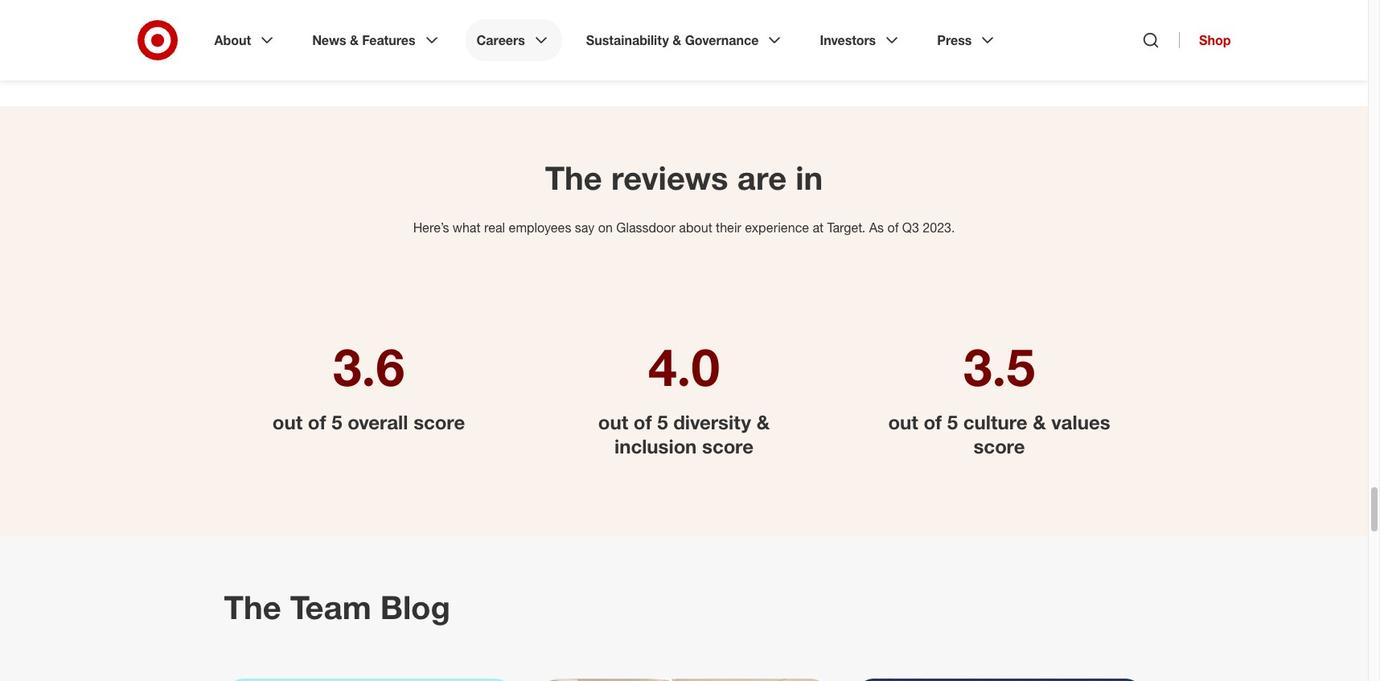 Task type: describe. For each thing, give the bounding box(es) containing it.
2023.
[[923, 220, 955, 236]]

of for 4.0
[[634, 410, 652, 434]]

target.
[[828, 220, 866, 236]]

press
[[938, 32, 972, 48]]

the for the team blog
[[224, 588, 281, 627]]

say
[[575, 220, 595, 236]]

q3
[[903, 220, 920, 236]]

reviews
[[611, 158, 729, 197]]

what
[[453, 220, 481, 236]]

here's what real employees say on glassdoor about their experience at target. as of q3 2023.
[[413, 220, 955, 236]]

5 for 3.5
[[948, 410, 958, 434]]

experience
[[745, 220, 809, 236]]

of for 3.6
[[308, 410, 326, 434]]

employees
[[509, 220, 572, 236]]

news & features
[[312, 32, 416, 48]]

careers
[[477, 32, 525, 48]]

of right as
[[888, 220, 899, 236]]

as
[[870, 220, 884, 236]]

here's
[[413, 220, 449, 236]]

sustainability & governance link
[[575, 19, 796, 61]]

culture
[[964, 410, 1028, 434]]

the reviews are in
[[545, 158, 823, 197]]

out for 3.5
[[889, 410, 919, 434]]

their
[[716, 220, 742, 236]]

3.5
[[964, 335, 1036, 398]]

shop link
[[1180, 32, 1231, 48]]

investors link
[[809, 19, 913, 61]]

about
[[679, 220, 713, 236]]

of for 3.5
[[924, 410, 942, 434]]

in
[[796, 158, 823, 197]]

team
[[290, 588, 372, 627]]

on
[[598, 220, 613, 236]]

out of 5 overall score
[[273, 410, 465, 434]]

overall
[[348, 410, 408, 434]]

& left governance
[[673, 32, 682, 48]]

out of 5 diversity & inclusion score
[[598, 410, 770, 459]]

at
[[813, 220, 824, 236]]

real
[[484, 220, 505, 236]]

3.6
[[333, 335, 405, 398]]

4.0
[[649, 335, 720, 398]]



Task type: locate. For each thing, give the bounding box(es) containing it.
about
[[214, 32, 251, 48]]

score inside out of 5 culture & values score
[[974, 434, 1025, 459]]

of down the 4.0
[[634, 410, 652, 434]]

0 horizontal spatial the
[[224, 588, 281, 627]]

2 horizontal spatial out
[[889, 410, 919, 434]]

glassdoor
[[617, 220, 676, 236]]

blog
[[380, 588, 450, 627]]

score down 3.5
[[974, 434, 1025, 459]]

& left values
[[1033, 410, 1047, 434]]

1 horizontal spatial out
[[598, 410, 629, 434]]

5 left 'culture'
[[948, 410, 958, 434]]

& inside out of 5 diversity & inclusion score
[[757, 410, 770, 434]]

1 vertical spatial the
[[224, 588, 281, 627]]

2 5 from the left
[[657, 410, 668, 434]]

of left overall
[[308, 410, 326, 434]]

0 horizontal spatial 5
[[332, 410, 342, 434]]

the team blog
[[224, 588, 450, 627]]

1 horizontal spatial the
[[545, 158, 602, 197]]

of inside out of 5 diversity & inclusion score
[[634, 410, 652, 434]]

the
[[545, 158, 602, 197], [224, 588, 281, 627]]

3 5 from the left
[[948, 410, 958, 434]]

score for 3.5
[[974, 434, 1025, 459]]

1 out from the left
[[273, 410, 303, 434]]

of inside out of 5 culture & values score
[[924, 410, 942, 434]]

shop
[[1200, 32, 1231, 48]]

0 horizontal spatial score
[[414, 410, 465, 434]]

investors
[[820, 32, 876, 48]]

out of 5 culture & values score
[[889, 410, 1111, 459]]

score
[[414, 410, 465, 434], [702, 434, 754, 459], [974, 434, 1025, 459]]

values
[[1052, 410, 1111, 434]]

governance
[[685, 32, 759, 48]]

5 for 4.0
[[657, 410, 668, 434]]

of
[[888, 220, 899, 236], [308, 410, 326, 434], [634, 410, 652, 434], [924, 410, 942, 434]]

2 horizontal spatial 5
[[948, 410, 958, 434]]

&
[[350, 32, 359, 48], [673, 32, 682, 48], [757, 410, 770, 434], [1033, 410, 1047, 434]]

score for 4.0
[[702, 434, 754, 459]]

5 inside out of 5 diversity & inclusion score
[[657, 410, 668, 434]]

2 horizontal spatial score
[[974, 434, 1025, 459]]

5 left the diversity
[[657, 410, 668, 434]]

5 inside out of 5 culture & values score
[[948, 410, 958, 434]]

& right "news"
[[350, 32, 359, 48]]

are
[[738, 158, 787, 197]]

features
[[362, 32, 416, 48]]

diversity
[[674, 410, 752, 434]]

out for 4.0
[[598, 410, 629, 434]]

the up say
[[545, 158, 602, 197]]

inclusion
[[615, 434, 697, 459]]

out inside out of 5 culture & values score
[[889, 410, 919, 434]]

5 for 3.6
[[332, 410, 342, 434]]

0 vertical spatial the
[[545, 158, 602, 197]]

about link
[[203, 19, 288, 61]]

sustainability
[[586, 32, 669, 48]]

out for 3.6
[[273, 410, 303, 434]]

1 horizontal spatial score
[[702, 434, 754, 459]]

1 horizontal spatial 5
[[657, 410, 668, 434]]

the left team
[[224, 588, 281, 627]]

& inside out of 5 culture & values score
[[1033, 410, 1047, 434]]

& inside 'link'
[[350, 32, 359, 48]]

3 out from the left
[[889, 410, 919, 434]]

score right overall
[[414, 410, 465, 434]]

& right the diversity
[[757, 410, 770, 434]]

of left 'culture'
[[924, 410, 942, 434]]

5 left overall
[[332, 410, 342, 434]]

careers link
[[466, 19, 562, 61]]

5
[[332, 410, 342, 434], [657, 410, 668, 434], [948, 410, 958, 434]]

1 5 from the left
[[332, 410, 342, 434]]

the for the reviews are in
[[545, 158, 602, 197]]

press link
[[926, 19, 1009, 61]]

sustainability & governance
[[586, 32, 759, 48]]

0 horizontal spatial out
[[273, 410, 303, 434]]

news & features link
[[301, 19, 453, 61]]

out inside out of 5 diversity & inclusion score
[[598, 410, 629, 434]]

score inside out of 5 diversity & inclusion score
[[702, 434, 754, 459]]

news
[[312, 32, 346, 48]]

out
[[273, 410, 303, 434], [598, 410, 629, 434], [889, 410, 919, 434]]

score right inclusion
[[702, 434, 754, 459]]

2 out from the left
[[598, 410, 629, 434]]



Task type: vqa. For each thing, say whether or not it's contained in the screenshot.
about
yes



